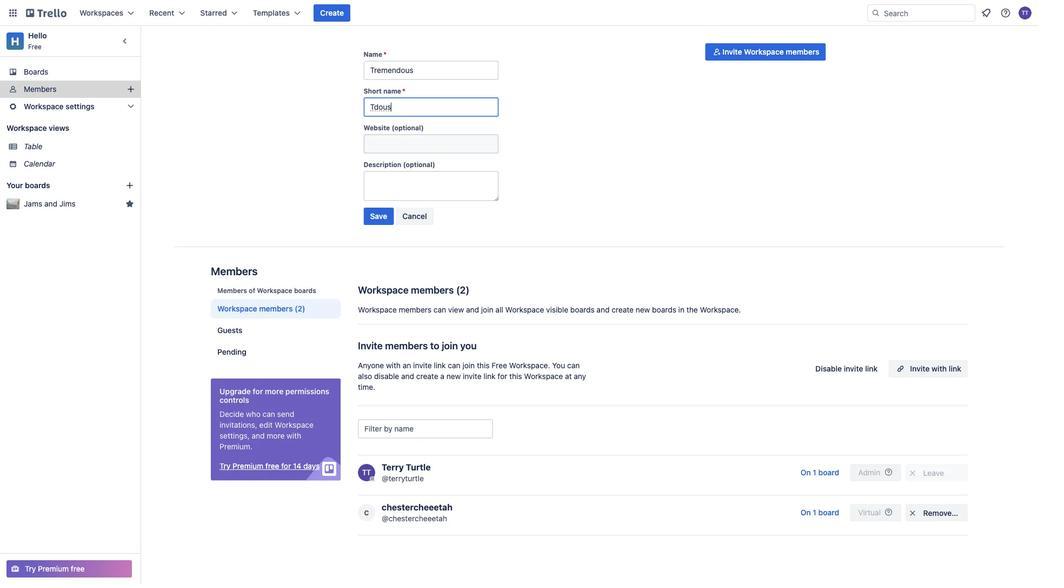 Task type: locate. For each thing, give the bounding box(es) containing it.
and
[[44, 199, 57, 208], [466, 305, 479, 314], [597, 305, 610, 314], [401, 372, 414, 381], [252, 431, 265, 440]]

1 vertical spatial workspace members
[[217, 304, 293, 313]]

templates button
[[246, 4, 307, 22]]

0 vertical spatial sm image
[[712, 47, 723, 57]]

can up edit
[[263, 410, 275, 419]]

disable
[[374, 372, 399, 381]]

0 vertical spatial create
[[612, 305, 634, 314]]

0 horizontal spatial sm image
[[712, 47, 723, 57]]

0 horizontal spatial workspace.
[[509, 361, 550, 370]]

0 vertical spatial board
[[819, 468, 840, 477]]

calendar link
[[24, 158, 134, 169]]

recent button
[[143, 4, 192, 22]]

anyone with an invite link can join this free workspace. you can also disable and create a new invite link for this workspace at any time.
[[358, 361, 586, 392]]

sm image
[[712, 47, 723, 57], [908, 468, 918, 479]]

create
[[612, 305, 634, 314], [416, 372, 438, 381]]

for inside upgrade for more permissions controls decide who can send invitations, edit workspace settings, and more with premium.
[[253, 387, 263, 396]]

sm image inside leave link
[[908, 468, 918, 479]]

0 horizontal spatial premium
[[38, 564, 69, 573]]

workspace settings
[[24, 102, 95, 111]]

2 horizontal spatial invite
[[844, 364, 864, 373]]

virtual
[[859, 508, 881, 517]]

0 notifications image
[[980, 6, 993, 19]]

try premium free for 14 days button
[[220, 461, 320, 472]]

0 vertical spatial this
[[477, 361, 490, 370]]

1 vertical spatial free
[[71, 564, 85, 573]]

1 horizontal spatial invite
[[723, 47, 742, 56]]

join left all
[[481, 305, 494, 314]]

invite inside 'button'
[[723, 47, 742, 56]]

1 horizontal spatial free
[[266, 462, 279, 471]]

1 horizontal spatial workspace.
[[700, 305, 741, 314]]

jams and jims link
[[24, 198, 121, 209]]

0 vertical spatial join
[[481, 305, 494, 314]]

of
[[249, 287, 255, 294]]

0 horizontal spatial workspace members
[[217, 304, 293, 313]]

more
[[265, 387, 284, 396], [267, 431, 285, 440]]

calendar
[[24, 159, 55, 168]]

1 horizontal spatial sm image
[[908, 468, 918, 479]]

0 vertical spatial *
[[384, 50, 387, 58]]

and down an at left
[[401, 372, 414, 381]]

workspace members
[[358, 284, 454, 296], [217, 304, 293, 313]]

1 vertical spatial (optional)
[[403, 161, 435, 168]]

can up 'at'
[[567, 361, 580, 370]]

(optional) right website
[[392, 124, 424, 131]]

1 vertical spatial free
[[492, 361, 507, 370]]

board left admin
[[819, 468, 840, 477]]

2 vertical spatial invite
[[910, 364, 930, 373]]

0 horizontal spatial try
[[25, 564, 36, 573]]

and left jims at the top left of the page
[[44, 199, 57, 208]]

1 horizontal spatial try
[[220, 462, 231, 471]]

free inside try premium free for 14 days button
[[266, 462, 279, 471]]

new left in
[[636, 305, 650, 314]]

on 1 board link for chestercheeetah
[[795, 504, 846, 521]]

(optional) right description
[[403, 161, 435, 168]]

admin button
[[850, 464, 902, 481]]

workspaces
[[80, 8, 123, 17]]

in
[[679, 305, 685, 314]]

workspace members can view and join all workspace visible boards and create new boards in the workspace.
[[358, 305, 741, 314]]

1 horizontal spatial with
[[386, 361, 401, 370]]

disable invite link button
[[809, 360, 884, 378]]

0 vertical spatial on
[[801, 468, 811, 477]]

on 1 board link
[[795, 464, 846, 481], [795, 504, 846, 521]]

2 on from the top
[[801, 508, 811, 517]]

can inside upgrade for more permissions controls decide who can send invitations, edit workspace settings, and more with premium.
[[263, 410, 275, 419]]

chestercheeetah
[[382, 502, 453, 512]]

2 on 1 board link from the top
[[795, 504, 846, 521]]

1 vertical spatial workspace.
[[509, 361, 550, 370]]

new
[[636, 305, 650, 314], [447, 372, 461, 381]]

invite inside "button"
[[910, 364, 930, 373]]

2 1 from the top
[[813, 508, 817, 517]]

workspace
[[744, 47, 784, 56], [24, 102, 64, 111], [6, 124, 47, 133], [358, 284, 409, 296], [257, 287, 292, 294], [217, 304, 257, 313], [358, 305, 397, 314], [505, 305, 544, 314], [524, 372, 563, 381], [275, 421, 314, 429]]

1 on 1 board from the top
[[801, 468, 840, 477]]

jams and jims
[[24, 199, 76, 208]]

also
[[358, 372, 372, 381]]

1 vertical spatial more
[[267, 431, 285, 440]]

create
[[320, 8, 344, 17]]

join right to
[[442, 340, 458, 351]]

upgrade
[[220, 387, 251, 396]]

can down 'you'
[[448, 361, 461, 370]]

recent
[[149, 8, 174, 17]]

sm image inside invite workspace members 'button'
[[712, 47, 723, 57]]

2 horizontal spatial with
[[932, 364, 947, 373]]

2 on 1 board from the top
[[801, 508, 840, 517]]

1 vertical spatial sm image
[[908, 468, 918, 479]]

on 1 board for chestercheeetah
[[801, 508, 840, 517]]

free for try premium free for 14 days
[[266, 462, 279, 471]]

2 vertical spatial for
[[281, 462, 291, 471]]

upgrade for more permissions controls decide who can send invitations, edit workspace settings, and more with premium.
[[220, 387, 329, 451]]

premium
[[233, 462, 263, 471], [38, 564, 69, 573]]

premium for try premium free for 14 days
[[233, 462, 263, 471]]

description (optional)
[[364, 161, 435, 168]]

1 horizontal spatial create
[[612, 305, 634, 314]]

1
[[813, 468, 817, 477], [813, 508, 817, 517]]

hello free
[[28, 31, 47, 50]]

0 vertical spatial members
[[24, 85, 57, 94]]

invite
[[723, 47, 742, 56], [358, 340, 383, 351], [910, 364, 930, 373]]

invite right disable
[[844, 364, 864, 373]]

on for terry turtle
[[801, 468, 811, 477]]

1 vertical spatial invite
[[358, 340, 383, 351]]

1 vertical spatial members
[[211, 264, 258, 277]]

settings,
[[220, 431, 250, 440]]

invite workspace members
[[723, 47, 820, 56]]

boards up jams in the left top of the page
[[25, 181, 50, 190]]

1 vertical spatial create
[[416, 372, 438, 381]]

1 on from the top
[[801, 468, 811, 477]]

boards
[[24, 67, 48, 76]]

invite for invite with link
[[910, 364, 930, 373]]

free inside try premium free button
[[71, 564, 85, 573]]

new right a
[[447, 372, 461, 381]]

1 on 1 board link from the top
[[795, 464, 846, 481]]

search image
[[872, 9, 881, 17]]

members up of
[[211, 264, 258, 277]]

0 horizontal spatial free
[[28, 43, 42, 50]]

1 vertical spatial *
[[402, 87, 406, 95]]

1 horizontal spatial join
[[463, 361, 475, 370]]

2 board from the top
[[819, 508, 840, 517]]

0 vertical spatial premium
[[233, 462, 263, 471]]

for inside try premium free for 14 days button
[[281, 462, 291, 471]]

and down edit
[[252, 431, 265, 440]]

1 vertical spatial try
[[25, 564, 36, 573]]

invite with link
[[910, 364, 962, 373]]

free inside anyone with an invite link can join this free workspace. you can also disable and create a new invite link for this workspace at any time.
[[492, 361, 507, 370]]

1 for terry turtle
[[813, 468, 817, 477]]

views
[[49, 124, 69, 133]]

with inside "button"
[[932, 364, 947, 373]]

on 1 board left admin
[[801, 468, 840, 477]]

on 1 board for terry turtle
[[801, 468, 840, 477]]

2 vertical spatial join
[[463, 361, 475, 370]]

with inside anyone with an invite link can join this free workspace. you can also disable and create a new invite link for this workspace at any time.
[[386, 361, 401, 370]]

1 vertical spatial premium
[[38, 564, 69, 573]]

link
[[434, 361, 446, 370], [865, 364, 878, 373], [949, 364, 962, 373], [484, 372, 496, 381]]

1 vertical spatial this
[[510, 372, 522, 381]]

0 vertical spatial 1
[[813, 468, 817, 477]]

members left of
[[217, 287, 247, 294]]

who
[[246, 410, 261, 419]]

1 horizontal spatial workspace members
[[358, 284, 454, 296]]

your boards with 1 items element
[[6, 179, 109, 192]]

more down edit
[[267, 431, 285, 440]]

board
[[819, 468, 840, 477], [819, 508, 840, 517]]

with inside upgrade for more permissions controls decide who can send invitations, edit workspace settings, and more with premium.
[[287, 431, 301, 440]]

invite right an at left
[[413, 361, 432, 370]]

1 horizontal spatial free
[[492, 361, 507, 370]]

h
[[11, 35, 19, 47]]

to
[[430, 340, 440, 351]]

2 horizontal spatial for
[[498, 372, 507, 381]]

for
[[498, 372, 507, 381], [253, 387, 263, 396], [281, 462, 291, 471]]

for inside anyone with an invite link can join this free workspace. you can also disable and create a new invite link for this workspace at any time.
[[498, 372, 507, 381]]

0 vertical spatial on 1 board
[[801, 468, 840, 477]]

0 horizontal spatial new
[[447, 372, 461, 381]]

0 horizontal spatial create
[[416, 372, 438, 381]]

0 horizontal spatial free
[[71, 564, 85, 573]]

1 vertical spatial on
[[801, 508, 811, 517]]

website (optional)
[[364, 124, 424, 131]]

1 vertical spatial new
[[447, 372, 461, 381]]

organizationdetailform element
[[364, 50, 499, 229]]

workspace views
[[6, 124, 69, 133]]

try for try premium free for 14 days
[[220, 462, 231, 471]]

(2)
[[295, 304, 305, 313]]

1 for chestercheeetah
[[813, 508, 817, 517]]

on 1 board left virtual
[[801, 508, 840, 517]]

0 vertical spatial try
[[220, 462, 231, 471]]

1 horizontal spatial new
[[636, 305, 650, 314]]

and right view
[[466, 305, 479, 314]]

chestercheeetah @chestercheeetah
[[382, 502, 453, 523]]

this
[[477, 361, 490, 370], [510, 372, 522, 381]]

workspace inside upgrade for more permissions controls decide who can send invitations, edit workspace settings, and more with premium.
[[275, 421, 314, 429]]

workspace members left (
[[358, 284, 454, 296]]

0 vertical spatial on 1 board link
[[795, 464, 846, 481]]

board left virtual
[[819, 508, 840, 517]]

1 vertical spatial on 1 board link
[[795, 504, 846, 521]]

jams
[[24, 199, 42, 208]]

templates
[[253, 8, 290, 17]]

workspace. right the the
[[700, 305, 741, 314]]

with
[[386, 361, 401, 370], [932, 364, 947, 373], [287, 431, 301, 440]]

1 horizontal spatial this
[[510, 372, 522, 381]]

on
[[801, 468, 811, 477], [801, 508, 811, 517]]

1 vertical spatial on 1 board
[[801, 508, 840, 517]]

None text field
[[364, 61, 499, 80], [364, 97, 499, 117], [364, 134, 499, 154], [364, 61, 499, 80], [364, 97, 499, 117], [364, 134, 499, 154]]

free
[[28, 43, 42, 50], [492, 361, 507, 370]]

0 vertical spatial more
[[265, 387, 284, 396]]

members down boards
[[24, 85, 57, 94]]

turtle
[[406, 462, 431, 472]]

1 vertical spatial board
[[819, 508, 840, 517]]

0 horizontal spatial join
[[442, 340, 458, 351]]

link inside "button"
[[949, 364, 962, 373]]

remove…
[[924, 509, 959, 518]]

1 vertical spatial for
[[253, 387, 263, 396]]

at
[[565, 372, 572, 381]]

workspace members down of
[[217, 304, 293, 313]]

sm image for leave link
[[908, 468, 918, 479]]

boards up (2)
[[294, 287, 316, 294]]

workspace inside popup button
[[24, 102, 64, 111]]

this member is an admin of this workspace. image
[[370, 476, 375, 481]]

0 vertical spatial free
[[266, 462, 279, 471]]

2 horizontal spatial join
[[481, 305, 494, 314]]

with for invite
[[932, 364, 947, 373]]

0 vertical spatial (optional)
[[392, 124, 424, 131]]

2 horizontal spatial invite
[[910, 364, 930, 373]]

1 board from the top
[[819, 468, 840, 477]]

starred
[[200, 8, 227, 17]]

0 horizontal spatial invite
[[358, 340, 383, 351]]

0 vertical spatial workspace.
[[700, 305, 741, 314]]

create inside anyone with an invite link can join this free workspace. you can also disable and create a new invite link for this workspace at any time.
[[416, 372, 438, 381]]

0 vertical spatial invite
[[723, 47, 742, 56]]

0 horizontal spatial this
[[477, 361, 490, 370]]

terry turtle @terryturtle
[[382, 462, 431, 483]]

can
[[434, 305, 446, 314], [448, 361, 461, 370], [567, 361, 580, 370], [263, 410, 275, 419]]

0 horizontal spatial *
[[384, 50, 387, 58]]

time.
[[358, 383, 375, 392]]

free
[[266, 462, 279, 471], [71, 564, 85, 573]]

invite right a
[[463, 372, 482, 381]]

join down 'you'
[[463, 361, 475, 370]]

sm image
[[908, 508, 918, 519]]

1 horizontal spatial premium
[[233, 462, 263, 471]]

on 1 board link left admin
[[795, 464, 846, 481]]

0 vertical spatial free
[[28, 43, 42, 50]]

1 vertical spatial 1
[[813, 508, 817, 517]]

1 1 from the top
[[813, 468, 817, 477]]

you
[[460, 340, 477, 351]]

0 horizontal spatial for
[[253, 387, 263, 396]]

on 1 board link left virtual
[[795, 504, 846, 521]]

more up send
[[265, 387, 284, 396]]

and inside anyone with an invite link can join this free workspace. you can also disable and create a new invite link for this workspace at any time.
[[401, 372, 414, 381]]

2 vertical spatial members
[[217, 287, 247, 294]]

on 1 board link for terry turtle
[[795, 464, 846, 481]]

0 vertical spatial for
[[498, 372, 507, 381]]

0 horizontal spatial with
[[287, 431, 301, 440]]

1 horizontal spatial for
[[281, 462, 291, 471]]

invite
[[413, 361, 432, 370], [844, 364, 864, 373], [463, 372, 482, 381]]

workspace. left you
[[509, 361, 550, 370]]

None text field
[[364, 171, 499, 201]]



Task type: describe. For each thing, give the bounding box(es) containing it.
invite with link button
[[889, 360, 968, 378]]

try for try premium free
[[25, 564, 36, 573]]

admin
[[859, 468, 881, 477]]

Search field
[[881, 5, 975, 21]]

0 vertical spatial workspace members
[[358, 284, 454, 296]]

view
[[448, 305, 464, 314]]

( 2 )
[[456, 284, 470, 296]]

(optional) for description (optional)
[[403, 161, 435, 168]]

leave link
[[906, 464, 968, 481]]

h link
[[6, 32, 24, 50]]

invite for invite workspace members
[[723, 47, 742, 56]]

boards left in
[[652, 305, 677, 314]]

)
[[466, 284, 470, 296]]

try premium free for 14 days
[[220, 462, 320, 471]]

add board image
[[125, 181, 134, 190]]

table
[[24, 142, 42, 151]]

join inside anyone with an invite link can join this free workspace. you can also disable and create a new invite link for this workspace at any time.
[[463, 361, 475, 370]]

starred icon image
[[125, 200, 134, 208]]

workspace settings button
[[0, 98, 141, 115]]

Filter by name text field
[[358, 419, 493, 439]]

premium for try premium free
[[38, 564, 69, 573]]

pending
[[217, 348, 247, 356]]

days
[[303, 462, 320, 471]]

hello
[[28, 31, 47, 40]]

cancel
[[403, 212, 427, 221]]

guests link
[[211, 321, 341, 340]]

primary element
[[0, 0, 1038, 26]]

save
[[370, 212, 387, 221]]

members link
[[0, 81, 141, 98]]

invite inside button
[[844, 364, 864, 373]]

decide
[[220, 410, 244, 419]]

visible
[[546, 305, 568, 314]]

guests
[[217, 326, 243, 335]]

send
[[277, 410, 294, 419]]

with for anyone
[[386, 361, 401, 370]]

terry
[[382, 462, 404, 472]]

can left view
[[434, 305, 446, 314]]

new inside anyone with an invite link can join this free workspace. you can also disable and create a new invite link for this workspace at any time.
[[447, 372, 461, 381]]

the
[[687, 305, 698, 314]]

0 horizontal spatial invite
[[413, 361, 432, 370]]

settings
[[66, 102, 95, 111]]

open information menu image
[[1001, 8, 1011, 18]]

invite for invite members to join you
[[358, 340, 383, 351]]

c
[[364, 509, 369, 517]]

workspaces button
[[73, 4, 141, 22]]

boards link
[[0, 63, 141, 81]]

@chestercheeetah
[[382, 514, 447, 523]]

1 horizontal spatial *
[[402, 87, 406, 95]]

invite workspace members button
[[705, 43, 826, 61]]

and right visible
[[597, 305, 610, 314]]

name
[[364, 50, 382, 58]]

edit
[[259, 421, 273, 429]]

and inside upgrade for more permissions controls decide who can send invitations, edit workspace settings, and more with premium.
[[252, 431, 265, 440]]

members inside 'button'
[[786, 47, 820, 56]]

all
[[496, 305, 503, 314]]

back to home image
[[26, 4, 67, 22]]

terry turtle (terryturtle) image
[[1019, 6, 1032, 19]]

website
[[364, 124, 390, 131]]

link inside button
[[865, 364, 878, 373]]

starred button
[[194, 4, 244, 22]]

a
[[440, 372, 445, 381]]

description
[[364, 161, 401, 168]]

premium.
[[220, 442, 253, 451]]

jims
[[59, 199, 76, 208]]

invite members to join you
[[358, 340, 477, 351]]

cancel button
[[396, 208, 434, 225]]

on for chestercheeetah
[[801, 508, 811, 517]]

invitations,
[[220, 421, 257, 429]]

short name *
[[364, 87, 406, 95]]

disable
[[816, 364, 842, 373]]

workspace inside anyone with an invite link can join this free workspace. you can also disable and create a new invite link for this workspace at any time.
[[524, 372, 563, 381]]

1 horizontal spatial invite
[[463, 372, 482, 381]]

anyone
[[358, 361, 384, 370]]

create button
[[314, 4, 351, 22]]

your boards
[[6, 181, 50, 190]]

name
[[383, 87, 401, 95]]

0 vertical spatial new
[[636, 305, 650, 314]]

1 vertical spatial join
[[442, 340, 458, 351]]

workspace navigation collapse icon image
[[118, 34, 133, 49]]

save button
[[364, 208, 394, 225]]

board for terry turtle
[[819, 468, 840, 477]]

@terryturtle
[[382, 474, 424, 483]]

board for chestercheeetah
[[819, 508, 840, 517]]

free inside 'hello free'
[[28, 43, 42, 50]]

free for try premium free
[[71, 564, 85, 573]]

workspace inside 'button'
[[744, 47, 784, 56]]

(optional) for website (optional)
[[392, 124, 424, 131]]

workspace. inside anyone with an invite link can join this free workspace. you can also disable and create a new invite link for this workspace at any time.
[[509, 361, 550, 370]]

name *
[[364, 50, 387, 58]]

hello link
[[28, 31, 47, 40]]

sm image for invite workspace members 'button'
[[712, 47, 723, 57]]

boards right visible
[[571, 305, 595, 314]]

controls
[[220, 396, 249, 405]]

leave
[[924, 469, 944, 478]]

virtual button
[[850, 504, 902, 521]]

an
[[403, 361, 411, 370]]

table link
[[24, 141, 134, 152]]

you
[[552, 361, 565, 370]]

short
[[364, 87, 382, 95]]

any
[[574, 372, 586, 381]]

try premium free button
[[6, 560, 132, 578]]

14
[[293, 462, 301, 471]]

disable invite link
[[816, 364, 878, 373]]

2
[[460, 284, 466, 296]]

pending link
[[211, 342, 341, 362]]



Task type: vqa. For each thing, say whether or not it's contained in the screenshot.
Table link
yes



